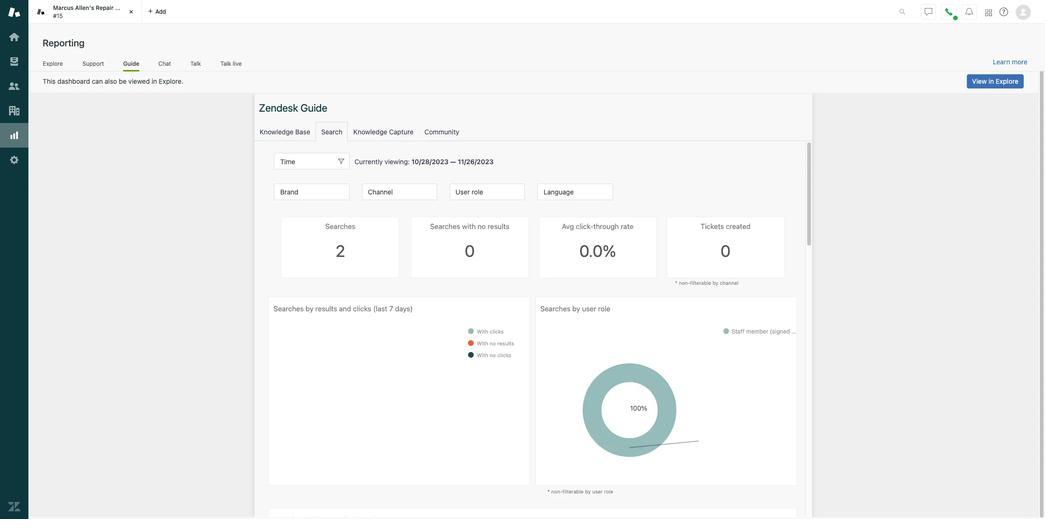 Task type: locate. For each thing, give the bounding box(es) containing it.
support
[[82, 60, 104, 67]]

1 in from the left
[[152, 77, 157, 85]]

talk live link
[[220, 60, 242, 70]]

0 horizontal spatial explore
[[43, 60, 63, 67]]

organizations image
[[8, 105, 20, 117]]

main element
[[0, 0, 28, 520]]

talk right chat
[[190, 60, 201, 67]]

chat
[[158, 60, 171, 67]]

learn
[[993, 58, 1010, 66]]

2 talk from the left
[[220, 60, 231, 67]]

learn more link
[[993, 58, 1028, 66]]

in right view
[[989, 77, 994, 85]]

talk left the live
[[220, 60, 231, 67]]

2 in from the left
[[989, 77, 994, 85]]

support link
[[82, 60, 104, 70]]

view in explore
[[972, 77, 1019, 85]]

notifications image
[[966, 8, 973, 15]]

this dashboard can also be viewed in explore.
[[43, 77, 183, 85]]

tab containing marcus allen's repair ticket
[[28, 0, 142, 24]]

learn more
[[993, 58, 1028, 66]]

allen's
[[75, 4, 94, 11]]

add button
[[142, 0, 172, 23]]

explore down the learn more link at right
[[996, 77, 1019, 85]]

customers image
[[8, 80, 20, 92]]

tabs tab list
[[28, 0, 889, 24]]

explore up this at the left of page
[[43, 60, 63, 67]]

explore
[[43, 60, 63, 67], [996, 77, 1019, 85]]

in
[[152, 77, 157, 85], [989, 77, 994, 85]]

1 horizontal spatial explore
[[996, 77, 1019, 85]]

marcus
[[53, 4, 74, 11]]

in right viewed
[[152, 77, 157, 85]]

1 vertical spatial explore
[[996, 77, 1019, 85]]

talk
[[190, 60, 201, 67], [220, 60, 231, 67]]

button displays agent's chat status as invisible. image
[[925, 8, 932, 15]]

0 horizontal spatial talk
[[190, 60, 201, 67]]

1 talk from the left
[[190, 60, 201, 67]]

be
[[119, 77, 127, 85]]

zendesk products image
[[985, 9, 992, 16]]

view
[[972, 77, 987, 85]]

0 horizontal spatial in
[[152, 77, 157, 85]]

view in explore button
[[967, 74, 1024, 89]]

1 horizontal spatial talk
[[220, 60, 231, 67]]

talk link
[[190, 60, 201, 70]]

0 vertical spatial explore
[[43, 60, 63, 67]]

1 horizontal spatial in
[[989, 77, 994, 85]]

viewed
[[128, 77, 150, 85]]

add
[[155, 8, 166, 15]]

tab
[[28, 0, 142, 24]]



Task type: vqa. For each thing, say whether or not it's contained in the screenshot.
Get help image on the top right
yes



Task type: describe. For each thing, give the bounding box(es) containing it.
talk for talk live
[[220, 60, 231, 67]]

in inside button
[[989, 77, 994, 85]]

guide
[[123, 60, 139, 67]]

ticket
[[115, 4, 132, 11]]

explore inside button
[[996, 77, 1019, 85]]

guide link
[[123, 60, 139, 72]]

get help image
[[1000, 8, 1008, 16]]

#15
[[53, 12, 63, 19]]

also
[[105, 77, 117, 85]]

reporting image
[[8, 129, 20, 142]]

marcus allen's repair ticket #15
[[53, 4, 132, 19]]

talk live
[[220, 60, 242, 67]]

repair
[[96, 4, 114, 11]]

explore.
[[159, 77, 183, 85]]

dashboard
[[57, 77, 90, 85]]

views image
[[8, 55, 20, 68]]

more
[[1012, 58, 1028, 66]]

zendesk image
[[8, 501, 20, 514]]

this
[[43, 77, 56, 85]]

get started image
[[8, 31, 20, 43]]

live
[[233, 60, 242, 67]]

reporting
[[43, 37, 85, 48]]

can
[[92, 77, 103, 85]]

chat link
[[158, 60, 171, 70]]

close image
[[127, 7, 136, 17]]

zendesk support image
[[8, 6, 20, 18]]

talk for talk
[[190, 60, 201, 67]]

admin image
[[8, 154, 20, 166]]

explore link
[[43, 60, 63, 70]]



